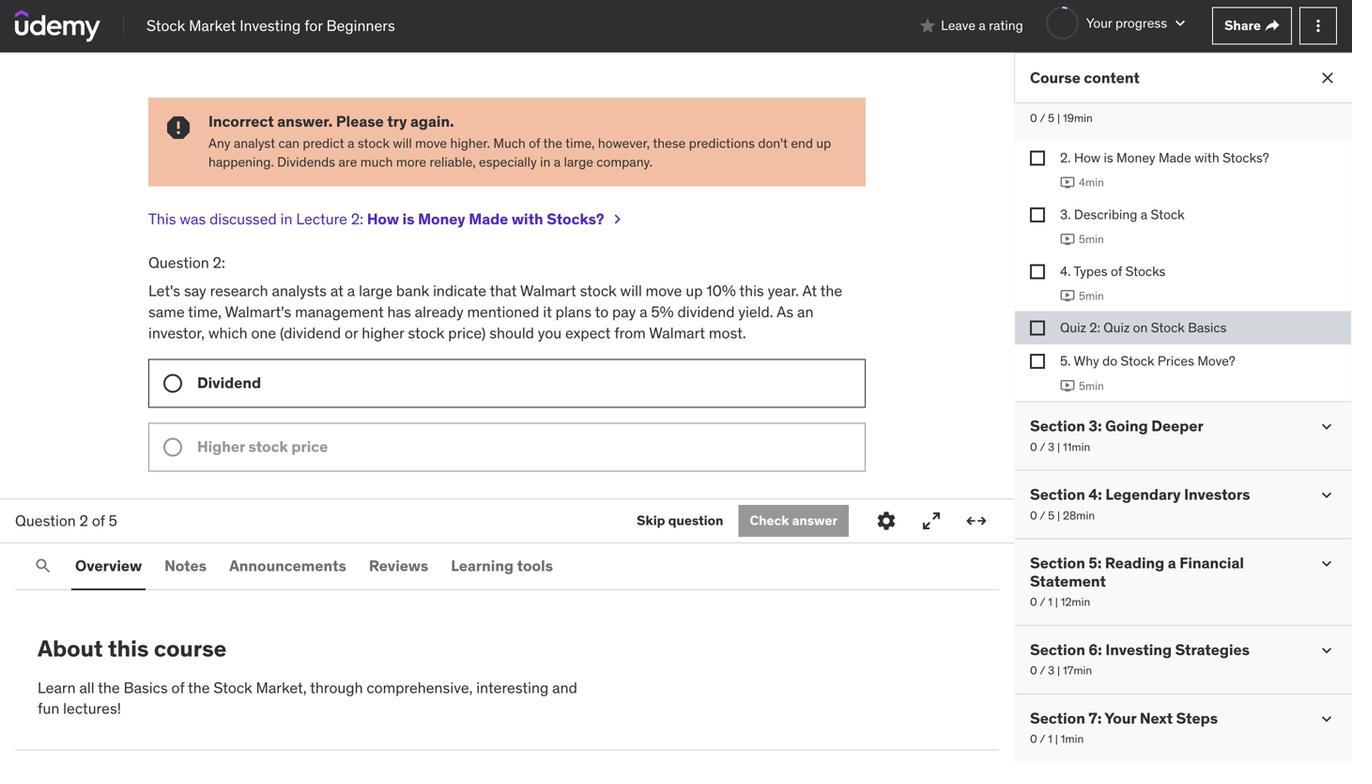 Task type: describe. For each thing, give the bounding box(es) containing it.
yield.
[[739, 302, 774, 322]]

question 2 of 5
[[15, 511, 117, 530]]

2 quiz from the left
[[1104, 319, 1130, 336]]

types
[[1074, 263, 1108, 280]]

/ for section 6: investing strategies
[[1040, 664, 1046, 678]]

3 for section 3: going deeper
[[1048, 440, 1055, 454]]

stocks
[[1126, 263, 1166, 280]]

higher
[[362, 324, 404, 343]]

leave a rating
[[941, 17, 1023, 34]]

5 for section 4: legendary investors
[[1048, 508, 1055, 523]]

investing for strategies
[[1106, 640, 1172, 660]]

of inside sidebar element
[[1111, 263, 1122, 280]]

your progress
[[1086, 14, 1167, 31]]

section 5: reading a financial statement 0 / 1 | 12min
[[1030, 554, 1244, 610]]

investors
[[1184, 485, 1251, 504]]

at
[[330, 281, 344, 301]]

28min
[[1063, 508, 1095, 523]]

next
[[1140, 709, 1173, 728]]

1 inside section 7: your next steps 0 / 1 | 1min
[[1048, 732, 1053, 747]]

actions image
[[1309, 16, 1328, 35]]

however,
[[598, 135, 650, 152]]

your inside your progress dropdown button
[[1086, 14, 1113, 31]]

notes
[[164, 556, 207, 576]]

4. types of stocks
[[1060, 263, 1166, 280]]

tools
[[517, 556, 553, 576]]

happening.
[[208, 153, 274, 170]]

this
[[148, 209, 176, 229]]

(dividend
[[280, 324, 341, 343]]

in inside incorrect answer. please try again. any analyst can predict a stock will move higher. much of the time, however, these predictions don't end up happening. dividends are much more reliable, especially in a large company.
[[540, 153, 551, 170]]

5min for why
[[1079, 379, 1104, 393]]

on
[[1133, 319, 1148, 336]]

small image for section 4: legendary investors
[[1318, 486, 1336, 505]]

predictions
[[689, 135, 755, 152]]

large inside incorrect answer. please try again. any analyst can predict a stock will move higher. much of the time, however, these predictions don't end up happening. dividends are much more reliable, especially in a large company.
[[564, 153, 593, 170]]

investing for for
[[240, 16, 301, 35]]

through
[[310, 678, 363, 698]]

will inside question 2: let's say research analysts at a large bank indicate that walmart stock will move up 10% this year. at the same time, walmart's management has already mentioned it plans to pay a 5% dividend yield. as an investor, which one (dividend or higher stock price) should you expect from walmart most.
[[620, 281, 642, 301]]

and
[[552, 678, 577, 698]]

this inside question 2: let's say research analysts at a large bank indicate that walmart stock will move up 10% this year. at the same time, walmart's management has already mentioned it plans to pay a 5% dividend yield. as an investor, which one (dividend or higher stock price) should you expect from walmart most.
[[739, 281, 764, 301]]

quiz 2: quiz on stock basics
[[1060, 319, 1227, 336]]

stock up to
[[580, 281, 617, 301]]

market
[[189, 16, 236, 35]]

it
[[543, 302, 552, 322]]

about this course
[[38, 635, 227, 663]]

incorrect
[[208, 112, 274, 131]]

2.
[[1060, 149, 1071, 166]]

price
[[291, 437, 328, 456]]

5. why do stock prices move?
[[1060, 353, 1236, 370]]

small image inside 'leave a rating' button
[[919, 16, 937, 35]]

mentioned
[[467, 302, 539, 322]]

/ for section 4: legendary investors
[[1040, 508, 1046, 523]]

to
[[595, 302, 609, 322]]

question
[[668, 512, 724, 529]]

| inside section 7: your next steps 0 / 1 | 1min
[[1055, 732, 1058, 747]]

5min for types
[[1079, 289, 1104, 303]]

of right the 2
[[92, 511, 105, 530]]

0 horizontal spatial in
[[280, 209, 293, 229]]

how inside sidebar element
[[1074, 149, 1101, 166]]

don't
[[758, 135, 788, 152]]

stock down 2. how is money made with stocks? at the top right of the page
[[1151, 206, 1185, 223]]

open lecture image
[[608, 210, 627, 229]]

xsmall image for 3. describing a stock
[[1030, 207, 1045, 222]]

1 vertical spatial this
[[108, 635, 149, 663]]

up inside incorrect answer. please try again. any analyst can predict a stock will move higher. much of the time, however, these predictions don't end up happening. dividends are much more reliable, especially in a large company.
[[817, 135, 831, 152]]

check answer button
[[739, 505, 849, 537]]

your progress button
[[1046, 7, 1190, 39]]

0 for section 3: going deeper
[[1030, 440, 1038, 454]]

the inside question 2: let's say research analysts at a large bank indicate that walmart stock will move up 10% this year. at the same time, walmart's management has already mentioned it plans to pay a 5% dividend yield. as an investor, which one (dividend or higher stock price) should you expect from walmart most.
[[820, 281, 843, 301]]

higher stock price
[[197, 437, 328, 456]]

udemy image
[[15, 10, 100, 42]]

learning
[[451, 556, 514, 576]]

you
[[538, 324, 562, 343]]

section for section 2: stock basics
[[1030, 88, 1086, 107]]

announcements button
[[225, 544, 350, 589]]

stock down already
[[408, 324, 445, 343]]

section 4: legendary investors button
[[1030, 485, 1251, 504]]

3. describing a stock
[[1060, 206, 1185, 223]]

time, walmart's
[[188, 302, 291, 322]]

section 3: going deeper 0 / 3 | 11min
[[1030, 417, 1204, 454]]

small image for section 3: going deeper
[[1318, 418, 1336, 436]]

your inside section 7: your next steps 0 / 1 | 1min
[[1105, 709, 1137, 728]]

progress
[[1116, 14, 1167, 31]]

section 6: investing strategies button
[[1030, 640, 1250, 660]]

a left 5%
[[640, 302, 648, 322]]

please
[[336, 112, 384, 131]]

much
[[360, 153, 393, 170]]

19min
[[1063, 111, 1093, 126]]

17min
[[1063, 664, 1092, 678]]

a right describing
[[1141, 206, 1148, 223]]

learn
[[38, 678, 76, 698]]

notes button
[[161, 544, 210, 589]]

higher.
[[450, 135, 490, 152]]

time,
[[566, 135, 595, 152]]

section 5: reading a financial statement button
[[1030, 554, 1303, 591]]

up inside question 2: let's say research analysts at a large bank indicate that walmart stock will move up 10% this year. at the same time, walmart's management has already mentioned it plans to pay a 5% dividend yield. as an investor, which one (dividend or higher stock price) should you expect from walmart most.
[[686, 281, 703, 301]]

4:
[[1089, 485, 1102, 504]]

announcements
[[229, 556, 346, 576]]

interesting
[[476, 678, 549, 698]]

/ inside section 5: reading a financial statement 0 / 1 | 12min
[[1040, 595, 1046, 610]]

small image for section 6: investing strategies
[[1318, 641, 1336, 660]]

1 vertical spatial basics
[[1188, 319, 1227, 336]]

strategies
[[1175, 640, 1250, 660]]

expect
[[565, 324, 611, 343]]

section for section 4: legendary investors
[[1030, 485, 1086, 504]]

basics for learn all the basics of the stock market, through comprehensive, interesting and fun lectures!
[[124, 678, 168, 698]]

legendary
[[1106, 485, 1181, 504]]

lectures!
[[63, 699, 121, 719]]

xsmall image for 4. types of stocks
[[1030, 264, 1045, 279]]

will inside incorrect answer. please try again. any analyst can predict a stock will move higher. much of the time, however, these predictions don't end up happening. dividends are much more reliable, especially in a large company.
[[393, 135, 412, 152]]

stock inside 'section 2: stock basics 0 / 5 | 19min'
[[1106, 88, 1147, 107]]

course
[[154, 635, 227, 663]]

0 for section 6: investing strategies
[[1030, 664, 1038, 678]]

let's say research analysts at a large bank indicate that walmart stock will move up 10% this year. at the same time, walmart's management has already mentioned it plans to pay a 5% dividend yield. as an investor, which one (dividend or higher stock price) should you expect from walmart most. group
[[148, 359, 866, 472]]

leave
[[941, 17, 976, 34]]

again.
[[410, 112, 454, 131]]

/ for section 2: stock basics
[[1040, 111, 1046, 126]]

skip
[[637, 512, 665, 529]]

small image for section 2: stock basics
[[1318, 89, 1336, 108]]

| for section 4: legendary investors
[[1057, 508, 1060, 523]]

11min
[[1063, 440, 1091, 454]]

section for section 7: your next steps
[[1030, 709, 1086, 728]]

pay
[[612, 302, 636, 322]]

content
[[1084, 68, 1140, 87]]

the inside incorrect answer. please try again. any analyst can predict a stock will move higher. much of the time, however, these predictions don't end up happening. dividends are much more reliable, especially in a large company.
[[543, 135, 563, 152]]

especially
[[479, 153, 537, 170]]

| for section 6: investing strategies
[[1058, 664, 1060, 678]]

0 horizontal spatial is
[[403, 209, 415, 229]]

3:
[[1089, 417, 1102, 436]]

plans
[[556, 302, 592, 322]]

2: right lecture
[[351, 209, 363, 229]]

leave a rating button
[[919, 3, 1023, 48]]

section 7: your next steps button
[[1030, 709, 1218, 728]]

a right at
[[347, 281, 355, 301]]

stock inside learn all the basics of the stock market, through comprehensive, interesting and fun lectures!
[[214, 678, 252, 698]]

stocks? inside sidebar element
[[1223, 149, 1270, 166]]

play why do stock prices move? image
[[1060, 379, 1075, 394]]

of inside incorrect answer. please try again. any analyst can predict a stock will move higher. much of the time, however, these predictions don't end up happening. dividends are much more reliable, especially in a large company.
[[529, 135, 540, 152]]

section for section 6: investing strategies
[[1030, 640, 1086, 660]]

share
[[1225, 17, 1261, 34]]

comprehensive,
[[367, 678, 473, 698]]

or
[[345, 324, 358, 343]]



Task type: locate. For each thing, give the bounding box(es) containing it.
section inside section 4: legendary investors 0 / 5 | 28min
[[1030, 485, 1086, 504]]

section for section 3: going deeper
[[1030, 417, 1086, 436]]

0 down the statement at the right of the page
[[1030, 595, 1038, 610]]

move up 5%
[[646, 281, 682, 301]]

expanded view image
[[965, 510, 988, 533]]

0 horizontal spatial question
[[15, 511, 76, 530]]

2: for section
[[1089, 88, 1102, 107]]

section 2: stock basics button
[[1030, 88, 1198, 107]]

section inside section 6: investing strategies 0 / 3 | 17min
[[1030, 640, 1086, 660]]

5 0 from the top
[[1030, 664, 1038, 678]]

should
[[489, 324, 534, 343]]

learn all the basics of the stock market, through comprehensive, interesting and fun lectures!
[[38, 678, 577, 719]]

1 horizontal spatial xsmall image
[[1265, 18, 1280, 33]]

money inside sidebar element
[[1117, 149, 1156, 166]]

a right reading
[[1168, 554, 1176, 573]]

0 left 19min on the top
[[1030, 111, 1038, 126]]

1min
[[1061, 732, 1084, 747]]

5.
[[1060, 353, 1071, 370]]

4 section from the top
[[1030, 554, 1086, 573]]

any
[[208, 135, 231, 152]]

1 vertical spatial 5min
[[1079, 289, 1104, 303]]

5%
[[651, 302, 674, 322]]

1 vertical spatial investing
[[1106, 640, 1172, 660]]

dividend
[[678, 302, 735, 322]]

1 1 from the top
[[1048, 595, 1053, 610]]

large down time,
[[564, 153, 593, 170]]

section inside section 5: reading a financial statement 0 / 1 | 12min
[[1030, 554, 1086, 573]]

1 vertical spatial large
[[359, 281, 393, 301]]

xsmall image inside share button
[[1265, 18, 1280, 33]]

move inside incorrect answer. please try again. any analyst can predict a stock will move higher. much of the time, however, these predictions don't end up happening. dividends are much more reliable, especially in a large company.
[[415, 135, 447, 152]]

section up 1min at the bottom right of page
[[1030, 709, 1086, 728]]

2 1 from the top
[[1048, 732, 1053, 747]]

this right about in the left bottom of the page
[[108, 635, 149, 663]]

| inside 'section 2: stock basics 0 / 5 | 19min'
[[1057, 111, 1060, 126]]

0 vertical spatial 5min
[[1079, 232, 1104, 246]]

stock left market
[[147, 16, 185, 35]]

4 / from the top
[[1040, 595, 1046, 610]]

0 for section 4: legendary investors
[[1030, 508, 1038, 523]]

is down more
[[403, 209, 415, 229]]

3 5min from the top
[[1079, 379, 1104, 393]]

section 3: going deeper button
[[1030, 417, 1204, 436]]

higher
[[197, 437, 245, 456]]

how right 2.
[[1074, 149, 1101, 166]]

stock inside incorrect answer. please try again. any analyst can predict a stock will move higher. much of the time, however, these predictions don't end up happening. dividends are much more reliable, especially in a large company.
[[358, 135, 390, 152]]

0 horizontal spatial with
[[512, 209, 543, 229]]

5 section from the top
[[1030, 640, 1086, 660]]

0 horizontal spatial investing
[[240, 16, 301, 35]]

prices
[[1158, 353, 1195, 370]]

in right especially
[[540, 153, 551, 170]]

0 vertical spatial will
[[393, 135, 412, 152]]

walmart
[[520, 281, 576, 301], [649, 324, 705, 343]]

/ left 1min at the bottom right of page
[[1040, 732, 1046, 747]]

2 / from the top
[[1040, 440, 1046, 454]]

made up 3. describing a stock
[[1159, 149, 1192, 166]]

1 xsmall image from the top
[[1030, 207, 1045, 222]]

6 / from the top
[[1040, 732, 1046, 747]]

reading
[[1105, 554, 1165, 573]]

2: inside question 2: let's say research analysts at a large bank indicate that walmart stock will move up 10% this year. at the same time, walmart's management has already mentioned it plans to pay a 5% dividend yield. as an investor, which one (dividend or higher stock price) should you expect from walmart most.
[[213, 253, 225, 272]]

the left time,
[[543, 135, 563, 152]]

stock right on
[[1151, 319, 1185, 336]]

stock right the do
[[1121, 353, 1155, 370]]

question left the 2
[[15, 511, 76, 530]]

| left 12min
[[1055, 595, 1058, 610]]

0 inside section 5: reading a financial statement 0 / 1 | 12min
[[1030, 595, 1038, 610]]

0 horizontal spatial move
[[415, 135, 447, 152]]

| for section 2: stock basics
[[1057, 111, 1060, 126]]

| inside section 4: legendary investors 0 / 5 | 28min
[[1057, 508, 1060, 523]]

investing inside section 6: investing strategies 0 / 3 | 17min
[[1106, 640, 1172, 660]]

/ left 17min
[[1040, 664, 1046, 678]]

0 inside section 3: going deeper 0 / 3 | 11min
[[1030, 440, 1038, 454]]

xsmall image right 'share'
[[1265, 18, 1280, 33]]

search image
[[34, 557, 53, 576]]

2 vertical spatial 5min
[[1079, 379, 1104, 393]]

investing left for
[[240, 16, 301, 35]]

was
[[180, 209, 206, 229]]

as
[[777, 302, 794, 322]]

0 left 28min
[[1030, 508, 1038, 523]]

1 inside section 5: reading a financial statement 0 / 1 | 12min
[[1048, 595, 1053, 610]]

0 left 11min
[[1030, 440, 1038, 454]]

5 for section 2: stock basics
[[1048, 111, 1055, 126]]

5 inside section 4: legendary investors 0 / 5 | 28min
[[1048, 508, 1055, 523]]

is
[[1104, 149, 1114, 166], [403, 209, 415, 229]]

/ inside section 6: investing strategies 0 / 3 | 17min
[[1040, 664, 1046, 678]]

more
[[396, 153, 426, 170]]

0 vertical spatial basics
[[1151, 88, 1198, 107]]

1 vertical spatial xsmall image
[[1030, 151, 1045, 166]]

of inside learn all the basics of the stock market, through comprehensive, interesting and fun lectures!
[[171, 678, 185, 698]]

lecture
[[296, 209, 347, 229]]

made down especially
[[469, 209, 508, 229]]

stock inside let's say research analysts at a large bank indicate that walmart stock will move up 10% this year. at the same time, walmart's management has already mentioned it plans to pay a 5% dividend yield. as an investor, which one (dividend or higher stock price) should you expect from walmart most. group
[[248, 437, 288, 456]]

already
[[415, 302, 464, 322]]

5 left 28min
[[1048, 508, 1055, 523]]

year.
[[768, 281, 799, 301]]

of right much
[[529, 135, 540, 152]]

steps
[[1176, 709, 1218, 728]]

0 horizontal spatial quiz
[[1060, 319, 1087, 336]]

why
[[1074, 353, 1099, 370]]

section inside section 7: your next steps 0 / 1 | 1min
[[1030, 709, 1086, 728]]

1 vertical spatial in
[[280, 209, 293, 229]]

| inside section 3: going deeper 0 / 3 | 11min
[[1058, 440, 1060, 454]]

how
[[1074, 149, 1101, 166], [367, 209, 399, 229]]

money down reliable,
[[418, 209, 466, 229]]

describing
[[1074, 206, 1138, 223]]

is inside sidebar element
[[1104, 149, 1114, 166]]

stock
[[358, 135, 390, 152], [580, 281, 617, 301], [408, 324, 445, 343], [248, 437, 288, 456]]

/ down the statement at the right of the page
[[1040, 595, 1046, 610]]

|
[[1057, 111, 1060, 126], [1058, 440, 1060, 454], [1057, 508, 1060, 523], [1055, 595, 1058, 610], [1058, 664, 1060, 678], [1055, 732, 1058, 747]]

your right the 7:
[[1105, 709, 1137, 728]]

2 section from the top
[[1030, 417, 1086, 436]]

0 vertical spatial with
[[1195, 149, 1220, 166]]

these
[[653, 135, 686, 152]]

up right end
[[817, 135, 831, 152]]

small image
[[1171, 14, 1190, 32], [919, 16, 937, 35], [1318, 418, 1336, 436], [1318, 486, 1336, 505], [1318, 641, 1336, 660], [1318, 710, 1336, 729]]

0 vertical spatial xsmall image
[[1265, 18, 1280, 33]]

1 horizontal spatial with
[[1195, 149, 1220, 166]]

1 section from the top
[[1030, 88, 1086, 107]]

play how is money made with stocks? image
[[1060, 175, 1075, 190]]

1
[[1048, 595, 1053, 610], [1048, 732, 1053, 747]]

/ inside section 7: your next steps 0 / 1 | 1min
[[1040, 732, 1046, 747]]

investing right 6:
[[1106, 640, 1172, 660]]

sidebar element
[[1014, 0, 1352, 764]]

/ left 28min
[[1040, 508, 1046, 523]]

1 / from the top
[[1040, 111, 1046, 126]]

section up 17min
[[1030, 640, 1086, 660]]

check
[[750, 512, 789, 529]]

2: up research
[[213, 253, 225, 272]]

deeper
[[1152, 417, 1204, 436]]

3 0 from the top
[[1030, 508, 1038, 523]]

section inside 'section 2: stock basics 0 / 5 | 19min'
[[1030, 88, 1086, 107]]

move inside question 2: let's say research analysts at a large bank indicate that walmart stock will move up 10% this year. at the same time, walmart's management has already mentioned it plans to pay a 5% dividend yield. as an investor, which one (dividend or higher stock price) should you expect from walmart most.
[[646, 281, 682, 301]]

of down course
[[171, 678, 185, 698]]

a right especially
[[554, 153, 561, 170]]

/ for section 3: going deeper
[[1040, 440, 1046, 454]]

3 left 17min
[[1048, 664, 1055, 678]]

made inside sidebar element
[[1159, 149, 1192, 166]]

1 horizontal spatial walmart
[[649, 324, 705, 343]]

0 for section 2: stock basics
[[1030, 111, 1038, 126]]

made
[[1159, 149, 1192, 166], [469, 209, 508, 229]]

market,
[[256, 678, 307, 698]]

/ inside section 4: legendary investors 0 / 5 | 28min
[[1040, 508, 1046, 523]]

/ left 11min
[[1040, 440, 1046, 454]]

0 horizontal spatial stocks?
[[547, 209, 604, 229]]

1 left 12min
[[1048, 595, 1053, 610]]

5 inside 'section 2: stock basics 0 / 5 | 19min'
[[1048, 111, 1055, 126]]

in left lecture
[[280, 209, 293, 229]]

3 for section 6: investing strategies
[[1048, 664, 1055, 678]]

/ inside section 3: going deeper 0 / 3 | 11min
[[1040, 440, 1046, 454]]

0 vertical spatial money
[[1117, 149, 1156, 166]]

quiz down play types of stocks "image"
[[1060, 319, 1087, 336]]

0 vertical spatial 3
[[1048, 440, 1055, 454]]

small image for section 7: your next steps
[[1318, 710, 1336, 729]]

1 vertical spatial is
[[403, 209, 415, 229]]

0 horizontal spatial walmart
[[520, 281, 576, 301]]

stock down content
[[1106, 88, 1147, 107]]

dividend
[[197, 373, 261, 392]]

the right all
[[98, 678, 120, 698]]

statement
[[1030, 572, 1106, 591]]

1 horizontal spatial made
[[1159, 149, 1192, 166]]

xsmall image
[[1030, 207, 1045, 222], [1030, 264, 1045, 279], [1030, 321, 1045, 336], [1030, 354, 1045, 369]]

a inside 'leave a rating' button
[[979, 17, 986, 34]]

analyst
[[234, 135, 275, 152]]

1 vertical spatial 3
[[1048, 664, 1055, 678]]

1 horizontal spatial will
[[620, 281, 642, 301]]

close course content sidebar image
[[1319, 69, 1337, 87]]

will
[[393, 135, 412, 152], [620, 281, 642, 301]]

2 small image from the top
[[1318, 555, 1336, 573]]

0 inside section 7: your next steps 0 / 1 | 1min
[[1030, 732, 1038, 747]]

answer
[[792, 512, 838, 529]]

stock up much
[[358, 135, 390, 152]]

0 horizontal spatial made
[[469, 209, 508, 229]]

| left 28min
[[1057, 508, 1060, 523]]

0 horizontal spatial xsmall image
[[1030, 151, 1045, 166]]

1 3 from the top
[[1048, 440, 1055, 454]]

0 left 1min at the bottom right of page
[[1030, 732, 1038, 747]]

which
[[208, 324, 248, 343]]

1 vertical spatial up
[[686, 281, 703, 301]]

rating
[[989, 17, 1023, 34]]

small image for section 5: reading a financial statement
[[1318, 555, 1336, 573]]

| for section 3: going deeper
[[1058, 440, 1060, 454]]

0 vertical spatial investing
[[240, 16, 301, 35]]

0 inside 'section 2: stock basics 0 / 5 | 19min'
[[1030, 111, 1038, 126]]

small image inside your progress dropdown button
[[1171, 14, 1190, 32]]

1 small image from the top
[[1318, 89, 1336, 108]]

large up has
[[359, 281, 393, 301]]

1 vertical spatial move
[[646, 281, 682, 301]]

1 horizontal spatial in
[[540, 153, 551, 170]]

overview button
[[71, 544, 146, 589]]

money down 'section 2: stock basics 0 / 5 | 19min'
[[1117, 149, 1156, 166]]

up up dividend on the right of the page
[[686, 281, 703, 301]]

section up 28min
[[1030, 485, 1086, 504]]

the down course
[[188, 678, 210, 698]]

0 vertical spatial move
[[415, 135, 447, 152]]

0 vertical spatial made
[[1159, 149, 1192, 166]]

5min right play types of stocks "image"
[[1079, 289, 1104, 303]]

0 inside section 6: investing strategies 0 / 3 | 17min
[[1030, 664, 1038, 678]]

basics inside 'section 2: stock basics 0 / 5 | 19min'
[[1151, 88, 1198, 107]]

section for section 5: reading a financial statement
[[1030, 554, 1086, 573]]

| left 11min
[[1058, 440, 1060, 454]]

10%
[[707, 281, 736, 301]]

a
[[979, 17, 986, 34], [348, 135, 354, 152], [554, 153, 561, 170], [1141, 206, 1148, 223], [347, 281, 355, 301], [640, 302, 648, 322], [1168, 554, 1176, 573]]

play describing a stock image
[[1060, 232, 1075, 247]]

section up 11min
[[1030, 417, 1086, 436]]

question for question 2: let's say research analysts at a large bank indicate that walmart stock will move up 10% this year. at the same time, walmart's management has already mentioned it plans to pay a 5% dividend yield. as an investor, which one (dividend or higher stock price) should you expect from walmart most.
[[148, 253, 209, 272]]

indicate that
[[433, 281, 517, 301]]

xsmall image
[[1265, 18, 1280, 33], [1030, 151, 1045, 166]]

research
[[210, 281, 268, 301]]

0 vertical spatial this
[[739, 281, 764, 301]]

0 vertical spatial up
[[817, 135, 831, 152]]

try
[[387, 112, 407, 131]]

an
[[797, 302, 814, 322]]

of right "types"
[[1111, 263, 1122, 280]]

4min
[[1079, 175, 1104, 190]]

is up 4min
[[1104, 149, 1114, 166]]

| left 1min at the bottom right of page
[[1055, 732, 1058, 747]]

0 vertical spatial how
[[1074, 149, 1101, 166]]

0 horizontal spatial up
[[686, 281, 703, 301]]

0 vertical spatial large
[[564, 153, 593, 170]]

section left the 5:
[[1030, 554, 1086, 573]]

1 horizontal spatial is
[[1104, 149, 1114, 166]]

reviews
[[369, 556, 429, 576]]

1 5min from the top
[[1079, 232, 1104, 246]]

1 horizontal spatial large
[[564, 153, 593, 170]]

will up more
[[393, 135, 412, 152]]

1 horizontal spatial move
[[646, 281, 682, 301]]

2: for question
[[213, 253, 225, 272]]

3 inside section 3: going deeper 0 / 3 | 11min
[[1048, 440, 1055, 454]]

how down much
[[367, 209, 399, 229]]

1 0 from the top
[[1030, 111, 1038, 126]]

5 right the 2
[[109, 511, 117, 530]]

your
[[1086, 14, 1113, 31], [1105, 709, 1137, 728]]

question 2: let's say research analysts at a large bank indicate that walmart stock will move up 10% this year. at the same time, walmart's management has already mentioned it plans to pay a 5% dividend yield. as an investor, which one (dividend or higher stock price) should you expect from walmart most.
[[148, 253, 843, 343]]

with
[[1195, 149, 1220, 166], [512, 209, 543, 229]]

5 left 19min on the top
[[1048, 111, 1055, 126]]

basics up move?
[[1188, 319, 1227, 336]]

section 7: your next steps 0 / 1 | 1min
[[1030, 709, 1218, 747]]

1 vertical spatial question
[[15, 511, 76, 530]]

1 vertical spatial money
[[418, 209, 466, 229]]

1 horizontal spatial money
[[1117, 149, 1156, 166]]

the right at
[[820, 281, 843, 301]]

| left 17min
[[1058, 664, 1060, 678]]

7:
[[1089, 709, 1102, 728]]

2: up why
[[1090, 319, 1101, 336]]

basics down 'about this course'
[[124, 678, 168, 698]]

xsmall image for 5. why do stock prices move?
[[1030, 354, 1045, 369]]

check answer
[[750, 512, 838, 529]]

3 xsmall image from the top
[[1030, 321, 1045, 336]]

about
[[38, 635, 103, 663]]

1 vertical spatial walmart
[[649, 324, 705, 343]]

stock market investing for beginners link
[[147, 15, 395, 36]]

small image
[[1318, 89, 1336, 108], [1318, 555, 1336, 573]]

2 0 from the top
[[1030, 440, 1038, 454]]

0 vertical spatial 1
[[1048, 595, 1053, 610]]

3 / from the top
[[1040, 508, 1046, 523]]

2 vertical spatial basics
[[124, 678, 168, 698]]

question for question 2 of 5
[[15, 511, 76, 530]]

0 left 17min
[[1030, 664, 1038, 678]]

5min right 'play why do stock prices move?' icon
[[1079, 379, 1104, 393]]

this was discussed in lecture 2: how is money made with stocks?
[[148, 209, 604, 229]]

a left the "rating"
[[979, 17, 986, 34]]

3 section from the top
[[1030, 485, 1086, 504]]

1 vertical spatial small image
[[1318, 555, 1336, 573]]

1 horizontal spatial how
[[1074, 149, 1101, 166]]

quiz left on
[[1104, 319, 1130, 336]]

move down again.
[[415, 135, 447, 152]]

0 horizontal spatial will
[[393, 135, 412, 152]]

answer.
[[277, 112, 333, 131]]

0 horizontal spatial how
[[367, 209, 399, 229]]

section 2: stock basics 0 / 5 | 19min
[[1030, 88, 1198, 126]]

1 vertical spatial made
[[469, 209, 508, 229]]

1 quiz from the left
[[1060, 319, 1087, 336]]

| left 19min on the top
[[1057, 111, 1060, 126]]

question up let's
[[148, 253, 209, 272]]

0 vertical spatial stocks?
[[1223, 149, 1270, 166]]

0 horizontal spatial this
[[108, 635, 149, 663]]

5 / from the top
[[1040, 664, 1046, 678]]

1 vertical spatial stocks?
[[547, 209, 604, 229]]

| inside section 6: investing strategies 0 / 3 | 17min
[[1058, 664, 1060, 678]]

a up are
[[348, 135, 354, 152]]

skip question button
[[637, 505, 724, 537]]

will up pay
[[620, 281, 642, 301]]

3 inside section 6: investing strategies 0 / 3 | 17min
[[1048, 664, 1055, 678]]

0 horizontal spatial large
[[359, 281, 393, 301]]

basics inside learn all the basics of the stock market, through comprehensive, interesting and fun lectures!
[[124, 678, 168, 698]]

1 horizontal spatial up
[[817, 135, 831, 152]]

one
[[251, 324, 276, 343]]

6 0 from the top
[[1030, 732, 1038, 747]]

2: inside 'section 2: stock basics 0 / 5 | 19min'
[[1089, 88, 1102, 107]]

5min right play describing a stock icon
[[1079, 232, 1104, 246]]

walmart down 5%
[[649, 324, 705, 343]]

stock left price
[[248, 437, 288, 456]]

6 section from the top
[[1030, 709, 1086, 728]]

| inside section 5: reading a financial statement 0 / 1 | 12min
[[1055, 595, 1058, 610]]

5
[[1048, 111, 1055, 126], [1048, 508, 1055, 523], [109, 511, 117, 530]]

0 vertical spatial question
[[148, 253, 209, 272]]

overview
[[75, 556, 142, 576]]

with inside sidebar element
[[1195, 149, 1220, 166]]

question inside question 2: let's say research analysts at a large bank indicate that walmart stock will move up 10% this year. at the same time, walmart's management has already mentioned it plans to pay a 5% dividend yield. as an investor, which one (dividend or higher stock price) should you expect from walmart most.
[[148, 253, 209, 272]]

1 vertical spatial 1
[[1048, 732, 1053, 747]]

incorrect answer. please try again. any analyst can predict a stock will move higher. much of the time, however, these predictions don't end up happening. dividends are much more reliable, especially in a large company.
[[208, 112, 831, 170]]

xsmall image left 2.
[[1030, 151, 1045, 166]]

financial
[[1180, 554, 1244, 573]]

settings image
[[875, 510, 898, 533]]

1 horizontal spatial stocks?
[[1223, 149, 1270, 166]]

0 horizontal spatial money
[[418, 209, 466, 229]]

walmart up it
[[520, 281, 576, 301]]

1 vertical spatial with
[[512, 209, 543, 229]]

0 inside section 4: legendary investors 0 / 5 | 28min
[[1030, 508, 1038, 523]]

2 3 from the top
[[1048, 664, 1055, 678]]

2 5min from the top
[[1079, 289, 1104, 303]]

basics
[[1151, 88, 1198, 107], [1188, 319, 1227, 336], [124, 678, 168, 698]]

0 vertical spatial walmart
[[520, 281, 576, 301]]

same
[[148, 302, 185, 322]]

0 vertical spatial your
[[1086, 14, 1113, 31]]

1 vertical spatial how
[[367, 209, 399, 229]]

1 left 1min at the bottom right of page
[[1048, 732, 1053, 747]]

1 horizontal spatial quiz
[[1104, 319, 1130, 336]]

5min for describing
[[1079, 232, 1104, 246]]

your left progress
[[1086, 14, 1113, 31]]

section inside section 3: going deeper 0 / 3 | 11min
[[1030, 417, 1086, 436]]

3 left 11min
[[1048, 440, 1055, 454]]

2: down the course content
[[1089, 88, 1102, 107]]

2: for quiz
[[1090, 319, 1101, 336]]

a inside section 5: reading a financial statement 0 / 1 | 12min
[[1168, 554, 1176, 573]]

1 vertical spatial your
[[1105, 709, 1137, 728]]

company.
[[597, 153, 653, 170]]

of
[[529, 135, 540, 152], [1111, 263, 1122, 280], [92, 511, 105, 530], [171, 678, 185, 698]]

basics up 2. how is money made with stocks? at the top right of the page
[[1151, 88, 1198, 107]]

1 horizontal spatial question
[[148, 253, 209, 272]]

0 vertical spatial small image
[[1318, 89, 1336, 108]]

this
[[739, 281, 764, 301], [108, 635, 149, 663]]

large inside question 2: let's say research analysts at a large bank indicate that walmart stock will move up 10% this year. at the same time, walmart's management has already mentioned it plans to pay a 5% dividend yield. as an investor, which one (dividend or higher stock price) should you expect from walmart most.
[[359, 281, 393, 301]]

0 vertical spatial is
[[1104, 149, 1114, 166]]

/ inside 'section 2: stock basics 0 / 5 | 19min'
[[1040, 111, 1046, 126]]

4 0 from the top
[[1030, 595, 1038, 610]]

2. how is money made with stocks?
[[1060, 149, 1270, 166]]

/ left 19min on the top
[[1040, 111, 1046, 126]]

move?
[[1198, 353, 1236, 370]]

1 horizontal spatial investing
[[1106, 640, 1172, 660]]

fullscreen image
[[920, 510, 943, 533]]

1 horizontal spatial this
[[739, 281, 764, 301]]

2 xsmall image from the top
[[1030, 264, 1045, 279]]

1 vertical spatial will
[[620, 281, 642, 301]]

section down course
[[1030, 88, 1086, 107]]

skip question
[[637, 512, 724, 529]]

reliable,
[[430, 153, 476, 170]]

management
[[295, 302, 384, 322]]

stock left market,
[[214, 678, 252, 698]]

stock market investing for beginners
[[147, 16, 395, 35]]

0 vertical spatial in
[[540, 153, 551, 170]]

this up yield.
[[739, 281, 764, 301]]

beginners
[[326, 16, 395, 35]]

play types of stocks image
[[1060, 289, 1075, 304]]

much
[[493, 135, 526, 152]]

basics for section 2: stock basics 0 / 5 | 19min
[[1151, 88, 1198, 107]]

4 xsmall image from the top
[[1030, 354, 1045, 369]]



Task type: vqa. For each thing, say whether or not it's contained in the screenshot.
Udemy Business link to the bottom
no



